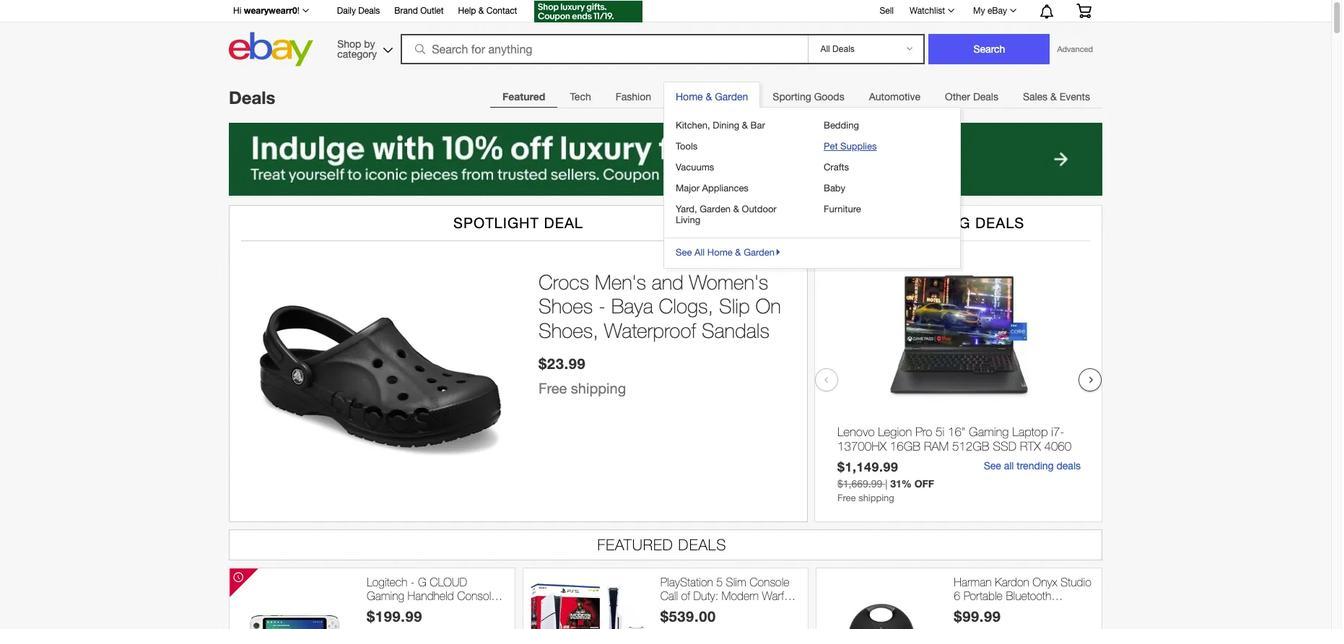 Task type: locate. For each thing, give the bounding box(es) containing it.
call
[[661, 590, 678, 603]]

free down $23.99
[[539, 380, 567, 396]]

logitech
[[367, 576, 408, 589]]

shoes
[[539, 294, 593, 318]]

0 vertical spatial see
[[676, 247, 692, 258]]

& right sales
[[1051, 91, 1058, 103]]

0 horizontal spatial gaming
[[367, 590, 405, 603]]

home right all
[[708, 247, 733, 258]]

1 horizontal spatial console
[[750, 576, 790, 589]]

1 horizontal spatial gaming
[[970, 425, 1010, 439]]

deals inside daily deals link
[[359, 6, 380, 16]]

0 vertical spatial gaming
[[970, 425, 1010, 439]]

featured left tech link
[[503, 90, 546, 103]]

console inside logitech - g cloud gaming handheld console - white
[[457, 590, 497, 603]]

playstation down modern
[[717, 603, 770, 616]]

1 vertical spatial gaming
[[367, 590, 405, 603]]

other deals
[[946, 91, 999, 103]]

account navigation
[[225, 0, 1103, 25]]

duty:
[[694, 590, 719, 603]]

console up warfare
[[750, 576, 790, 589]]

& inside yard, garden & outdoor living
[[734, 204, 740, 215]]

trending deals
[[893, 214, 1025, 231]]

handheld
[[408, 590, 454, 603]]

ssd
[[994, 439, 1017, 454]]

and
[[652, 270, 684, 294]]

studio
[[1061, 576, 1092, 589]]

lenovo legion pro 5i 16" gaming laptop i7- 13700hx 16gb ram 512gb ssd rtx 4060
[[838, 425, 1072, 454]]

shipping inside $1,669.99 | 31% off free shipping
[[859, 493, 895, 504]]

see inside home & garden menu
[[676, 247, 692, 258]]

indulge with 10% off luxury finds treat yourself iconic pieces from trusted sellers. coupon ends 11/19. image
[[229, 123, 1103, 196]]

0 vertical spatial featured
[[503, 90, 546, 103]]

0 horizontal spatial console
[[457, 590, 497, 603]]

0 vertical spatial free
[[539, 380, 567, 396]]

furniture link
[[824, 199, 950, 220]]

legion
[[879, 425, 913, 439]]

logitech - g cloud gaming handheld console - white
[[367, 576, 505, 616]]

free shipping
[[539, 380, 626, 396]]

& down the major appliances link
[[734, 204, 740, 215]]

0 vertical spatial console
[[750, 576, 790, 589]]

home up 'kitchen,'
[[676, 91, 703, 103]]

2 vertical spatial garden
[[744, 247, 775, 258]]

warfare
[[763, 590, 800, 603]]

shipping down $23.99
[[571, 380, 626, 396]]

& left bar
[[742, 120, 748, 131]]

1 vertical spatial see
[[984, 460, 1002, 472]]

outdoor
[[742, 204, 777, 215]]

1 horizontal spatial playstation
[[717, 603, 770, 616]]

1 vertical spatial shipping
[[859, 493, 895, 504]]

pet
[[824, 141, 838, 152]]

None submit
[[929, 34, 1051, 64]]

4060
[[1045, 439, 1072, 454]]

gaming
[[970, 425, 1010, 439], [367, 590, 405, 603]]

deals for daily deals
[[359, 6, 380, 16]]

your shopping cart image
[[1076, 4, 1093, 18]]

white
[[367, 603, 394, 616]]

lenovo legion pro 5i 16" gaming laptop i7- 13700hx 16gb ram 512gb ssd rtx 4060 link
[[838, 425, 1081, 457]]

1 horizontal spatial home
[[708, 247, 733, 258]]

0 horizontal spatial see
[[676, 247, 692, 258]]

men's
[[595, 270, 646, 294]]

16gb
[[891, 439, 921, 454]]

- left black
[[998, 603, 1002, 616]]

yard, garden & outdoor living link
[[675, 199, 802, 230]]

my ebay link
[[966, 2, 1024, 20]]

1 vertical spatial home
[[708, 247, 733, 258]]

featured inside menu bar
[[503, 90, 546, 103]]

watchlist
[[910, 6, 946, 16]]

featured menu bar
[[491, 82, 1103, 269]]

shop by category
[[338, 38, 377, 60]]

1 horizontal spatial free
[[838, 493, 856, 504]]

home
[[676, 91, 703, 103], [708, 247, 733, 258]]

g
[[418, 576, 427, 589]]

watchlist link
[[902, 2, 962, 20]]

see for see all home & garden
[[676, 247, 692, 258]]

daily deals link
[[337, 4, 380, 20]]

ebay
[[988, 6, 1008, 16]]

- left baya
[[599, 294, 606, 318]]

bar
[[751, 120, 766, 131]]

$199.99
[[367, 608, 423, 625]]

playstation up of
[[661, 576, 714, 589]]

featured deals
[[598, 536, 727, 553]]

!
[[297, 6, 300, 16]]

gaming inside lenovo legion pro 5i 16" gaming laptop i7- 13700hx 16gb ram 512gb ssd rtx 4060
[[970, 425, 1010, 439]]

1 vertical spatial featured
[[598, 536, 674, 553]]

bedding link
[[824, 115, 950, 136]]

&
[[479, 6, 484, 16], [706, 91, 713, 103], [1051, 91, 1058, 103], [742, 120, 748, 131], [734, 204, 740, 215], [736, 247, 742, 258]]

brand outlet
[[395, 6, 444, 16]]

portable
[[964, 590, 1003, 603]]

$1,669.99 | 31% off free shipping
[[838, 478, 935, 504]]

featured for featured deals
[[598, 536, 674, 553]]

my ebay
[[974, 6, 1008, 16]]

0 horizontal spatial playstation
[[661, 576, 714, 589]]

deals
[[1057, 460, 1081, 472]]

events
[[1060, 91, 1091, 103]]

featured link
[[491, 82, 558, 111]]

1 horizontal spatial shipping
[[859, 493, 895, 504]]

harman
[[955, 576, 992, 589]]

yard, garden & outdoor living
[[676, 204, 777, 225]]

category
[[338, 48, 377, 60]]

waterproof
[[604, 319, 697, 342]]

1 horizontal spatial see
[[984, 460, 1002, 472]]

0 vertical spatial home
[[676, 91, 703, 103]]

garden up women's
[[744, 247, 775, 258]]

kitchen,
[[676, 120, 711, 131]]

see all trending deals
[[984, 460, 1081, 472]]

crocs men's and women's shoes - baya clogs, slip on shoes, waterproof sandals
[[539, 270, 781, 342]]

deals inside 'other deals' link
[[974, 91, 999, 103]]

automotive
[[870, 91, 921, 103]]

- left g
[[411, 576, 415, 589]]

slip
[[720, 294, 750, 318]]

harman kardon onyx studio 6 portable bluetooth speaker - black link
[[955, 576, 1095, 616]]

garden down major appliances
[[700, 204, 731, 215]]

1 vertical spatial console
[[457, 590, 497, 603]]

free inside $1,669.99 | 31% off free shipping
[[838, 493, 856, 504]]

1 vertical spatial free
[[838, 493, 856, 504]]

gaming up ssd at the bottom of page
[[970, 425, 1010, 439]]

goods
[[815, 91, 845, 103]]

see all home & garden
[[676, 247, 775, 258]]

0 vertical spatial shipping
[[571, 380, 626, 396]]

brand outlet link
[[395, 4, 444, 20]]

sell link
[[874, 6, 901, 16]]

shipping
[[571, 380, 626, 396], [859, 493, 895, 504]]

1 vertical spatial garden
[[700, 204, 731, 215]]

baby
[[824, 183, 846, 194]]

kitchen, dining & bar
[[676, 120, 766, 131]]

shipping down |
[[859, 493, 895, 504]]

console down the 'cloud'
[[457, 590, 497, 603]]

$99.99
[[955, 608, 1002, 625]]

playstation
[[661, 576, 714, 589], [717, 603, 770, 616]]

& up kitchen, dining & bar
[[706, 91, 713, 103]]

shop by category banner
[[225, 0, 1103, 70]]

contact
[[487, 6, 518, 16]]

dining
[[713, 120, 740, 131]]

free down $1,669.99
[[838, 493, 856, 504]]

see
[[676, 247, 692, 258], [984, 460, 1002, 472]]

brand
[[395, 6, 418, 16]]

0 horizontal spatial featured
[[503, 90, 546, 103]]

& right "help"
[[479, 6, 484, 16]]

garden up dining
[[715, 91, 749, 103]]

home & garden link
[[665, 83, 760, 111]]

furniture
[[824, 204, 862, 215]]

bluetooth
[[1007, 590, 1052, 603]]

1 horizontal spatial featured
[[598, 536, 674, 553]]

featured up call
[[598, 536, 674, 553]]

gaming down logitech
[[367, 590, 405, 603]]

deals
[[359, 6, 380, 16], [229, 87, 276, 108], [974, 91, 999, 103], [976, 214, 1025, 231], [679, 536, 727, 553]]

gaming inside logitech - g cloud gaming handheld console - white
[[367, 590, 405, 603]]



Task type: vqa. For each thing, say whether or not it's contained in the screenshot.
'G' at the left bottom
yes



Task type: describe. For each thing, give the bounding box(es) containing it.
console inside the playstation 5 slim console call of duty: modern warfare iii bundle + playstation
[[750, 576, 790, 589]]

tools link
[[675, 136, 802, 157]]

0 vertical spatial garden
[[715, 91, 749, 103]]

featured for featured
[[503, 90, 546, 103]]

6
[[955, 590, 961, 603]]

wearywearr0
[[244, 5, 297, 16]]

sporting goods link
[[761, 82, 857, 111]]

logitech - g cloud gaming handheld console - white link
[[367, 576, 508, 616]]

1 vertical spatial playstation
[[717, 603, 770, 616]]

deals for other deals
[[974, 91, 999, 103]]

help & contact
[[458, 6, 518, 16]]

crocs men's and women's shoes - baya clogs, slip on shoes, waterproof sandals link
[[539, 270, 793, 343]]

help & contact link
[[458, 4, 518, 20]]

& inside account navigation
[[479, 6, 484, 16]]

advanced
[[1058, 45, 1094, 53]]

bedding
[[824, 120, 860, 131]]

5i
[[936, 425, 945, 439]]

shop by category button
[[331, 32, 396, 63]]

31%
[[891, 478, 912, 490]]

modern
[[722, 590, 759, 603]]

shop
[[338, 38, 362, 49]]

women's
[[690, 270, 769, 294]]

$23.99
[[539, 354, 586, 372]]

13700hx
[[838, 439, 887, 454]]

help
[[458, 6, 476, 16]]

sandals
[[702, 319, 770, 342]]

fashion
[[616, 91, 652, 103]]

+
[[707, 603, 714, 616]]

deals for trending deals
[[976, 214, 1025, 231]]

cloud
[[430, 576, 468, 589]]

sporting goods
[[773, 91, 845, 103]]

vacuums link
[[675, 157, 802, 178]]

baby link
[[824, 178, 950, 199]]

hi wearywearr0 !
[[233, 5, 300, 16]]

16"
[[949, 425, 966, 439]]

iii
[[661, 603, 667, 616]]

0 vertical spatial playstation
[[661, 576, 714, 589]]

of
[[682, 590, 691, 603]]

deals caret image
[[775, 247, 782, 258]]

lenovo
[[838, 425, 875, 439]]

|
[[886, 478, 888, 490]]

pro
[[916, 425, 933, 439]]

all
[[1005, 460, 1015, 472]]

home & garden menu
[[664, 82, 962, 269]]

& up women's
[[736, 247, 742, 258]]

deals for featured deals
[[679, 536, 727, 553]]

sales
[[1024, 91, 1048, 103]]

sell
[[880, 6, 894, 16]]

$1,149.99
[[838, 459, 899, 475]]

onyx
[[1033, 576, 1058, 589]]

off
[[915, 478, 935, 490]]

by
[[364, 38, 375, 49]]

playstation 5 slim console call of duty: modern warfare iii bundle + playstation link
[[661, 576, 801, 616]]

automotive link
[[857, 82, 933, 111]]

black
[[1005, 603, 1031, 616]]

major appliances link
[[675, 178, 802, 199]]

- inside harman kardon onyx studio 6 portable bluetooth speaker - black
[[998, 603, 1002, 616]]

Search for anything text field
[[403, 35, 806, 63]]

get the coupon image
[[535, 1, 643, 22]]

tech
[[570, 91, 591, 103]]

pet supplies
[[824, 141, 877, 152]]

shoes,
[[539, 319, 599, 342]]

major appliances
[[676, 183, 749, 194]]

crafts
[[824, 162, 850, 173]]

yard,
[[676, 204, 698, 215]]

appliances
[[703, 183, 749, 194]]

playstation 5 slim console call of duty: modern warfare iii bundle + playstation
[[661, 576, 800, 616]]

daily
[[337, 6, 356, 16]]

slim
[[726, 576, 747, 589]]

garden inside yard, garden & outdoor living
[[700, 204, 731, 215]]

all
[[695, 247, 705, 258]]

harman kardon onyx studio 6 portable bluetooth speaker - black
[[955, 576, 1092, 616]]

kardon
[[995, 576, 1030, 589]]

fashion link
[[604, 82, 664, 111]]

sales & events
[[1024, 91, 1091, 103]]

advanced link
[[1051, 35, 1101, 64]]

see for see all trending deals
[[984, 460, 1002, 472]]

- inside crocs men's and women's shoes - baya clogs, slip on shoes, waterproof sandals
[[599, 294, 606, 318]]

deals link
[[229, 87, 276, 108]]

0 horizontal spatial free
[[539, 380, 567, 396]]

speaker
[[955, 603, 994, 616]]

baya
[[612, 294, 654, 318]]

0 horizontal spatial shipping
[[571, 380, 626, 396]]

on
[[756, 294, 781, 318]]

tech link
[[558, 82, 604, 111]]

featured tab list
[[491, 82, 1103, 269]]

daily deals
[[337, 6, 380, 16]]

laptop
[[1013, 425, 1048, 439]]

other deals link
[[933, 82, 1011, 111]]

sales & events link
[[1011, 82, 1103, 111]]

$1,669.99
[[838, 478, 883, 490]]

none submit inside shop by category banner
[[929, 34, 1051, 64]]

0 horizontal spatial home
[[676, 91, 703, 103]]

- right handheld
[[501, 590, 505, 603]]



